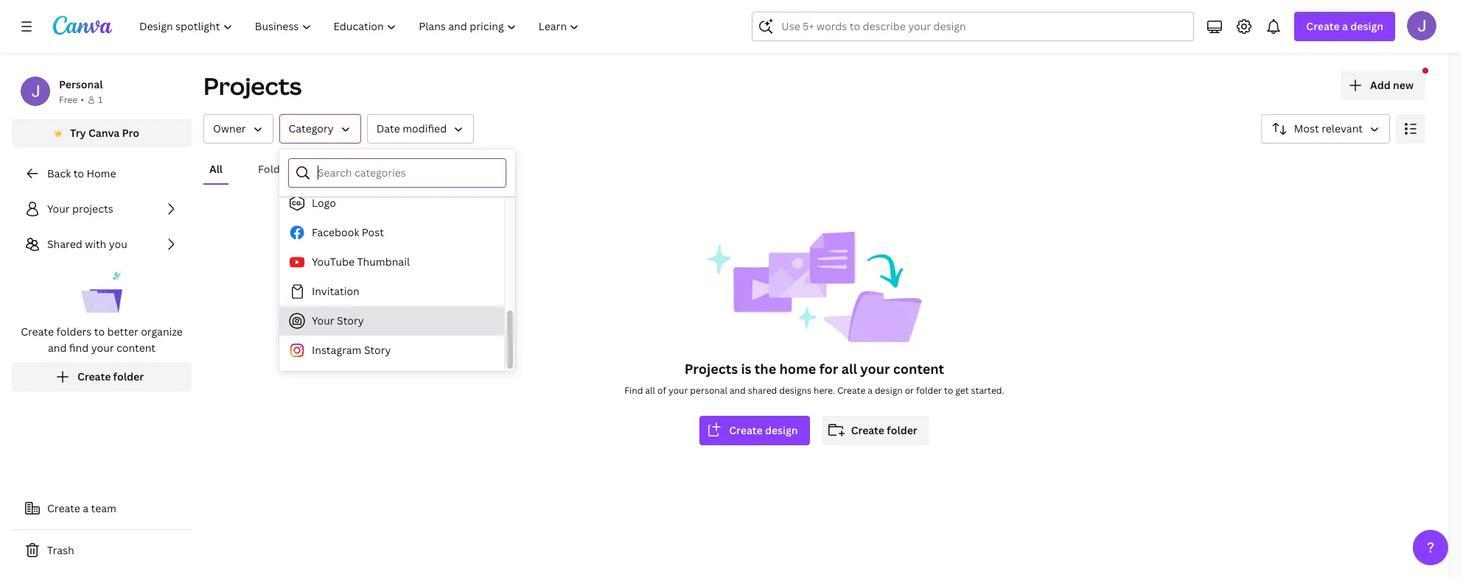 Task type: describe. For each thing, give the bounding box(es) containing it.
youtube
[[312, 255, 355, 269]]

thumbnail
[[357, 255, 410, 269]]

to inside create folders to better organize and find your content
[[94, 325, 105, 339]]

create design button
[[700, 416, 810, 446]]

try canva pro button
[[12, 119, 192, 147]]

videos
[[477, 162, 511, 176]]

folder inside projects is the home for all your content find all of your personal and shared designs here. create a design or folder to get started.
[[916, 385, 942, 397]]

create inside button
[[729, 424, 763, 438]]

shared
[[47, 237, 82, 251]]

a inside projects is the home for all your content find all of your personal and shared designs here. create a design or folder to get started.
[[868, 385, 873, 397]]

your for your story
[[312, 314, 334, 328]]

create a team
[[47, 502, 116, 516]]

folders
[[56, 325, 92, 339]]

personal
[[690, 385, 728, 397]]

designs
[[331, 162, 370, 176]]

pro
[[122, 126, 139, 140]]

your for your projects
[[47, 202, 70, 216]]

create inside projects is the home for all your content find all of your personal and shared designs here. create a design or folder to get started.
[[837, 385, 866, 397]]

your story option
[[279, 307, 504, 336]]

1 vertical spatial all
[[645, 385, 655, 397]]

designs
[[779, 385, 812, 397]]

add
[[1370, 78, 1391, 92]]

back to home link
[[12, 159, 192, 189]]

designs button
[[325, 156, 376, 184]]

1
[[98, 94, 103, 106]]

folders button
[[252, 156, 302, 184]]

Category button
[[279, 114, 361, 144]]

most
[[1294, 122, 1319, 136]]

create folder for leftmost create folder button
[[77, 370, 144, 384]]

free
[[59, 94, 78, 106]]

create design
[[729, 424, 798, 438]]

with
[[85, 237, 106, 251]]

team
[[91, 502, 116, 516]]

most relevant
[[1294, 122, 1363, 136]]

facebook
[[312, 226, 359, 240]]

instagram
[[312, 344, 362, 358]]

youtube thumbnail button
[[279, 248, 504, 277]]

date modified
[[376, 122, 447, 136]]

2 horizontal spatial your
[[860, 360, 890, 378]]

youtube thumbnail option
[[279, 248, 504, 277]]

0 horizontal spatial create folder button
[[12, 363, 192, 392]]

create a design
[[1307, 19, 1384, 33]]

here.
[[814, 385, 835, 397]]

category
[[289, 122, 334, 136]]

story for your story
[[337, 314, 364, 328]]

find
[[69, 341, 89, 355]]

create a team button
[[12, 495, 192, 524]]

top level navigation element
[[130, 12, 592, 41]]

you
[[109, 237, 127, 251]]

all
[[209, 162, 223, 176]]

projects
[[72, 202, 113, 216]]

post
[[362, 226, 384, 240]]

organize
[[141, 325, 183, 339]]

is
[[741, 360, 752, 378]]

images
[[406, 162, 441, 176]]

free •
[[59, 94, 84, 106]]

0 vertical spatial all
[[842, 360, 857, 378]]

story for instagram story
[[364, 344, 391, 358]]

invitation
[[312, 285, 360, 299]]

shared with you
[[47, 237, 127, 251]]

logo
[[312, 196, 336, 210]]

2 vertical spatial your
[[669, 385, 688, 397]]

to inside projects is the home for all your content find all of your personal and shared designs here. create a design or folder to get started.
[[944, 385, 953, 397]]

shared with you link
[[12, 230, 192, 259]]

content inside create folders to better organize and find your content
[[116, 341, 156, 355]]

add new
[[1370, 78, 1414, 92]]

logo button
[[279, 189, 504, 218]]

create a design button
[[1295, 12, 1395, 41]]

better
[[107, 325, 138, 339]]

and inside create folders to better organize and find your content
[[48, 341, 67, 355]]

Owner button
[[203, 114, 273, 144]]



Task type: vqa. For each thing, say whether or not it's contained in the screenshot.
CREAM AND BROWN PHOTOGRAPHIC BEAUTY SITE LAUNCH WEBSITE at the bottom left of the page
no



Task type: locate. For each thing, give the bounding box(es) containing it.
folder right or
[[916, 385, 942, 397]]

create folders to better organize and find your content
[[21, 325, 183, 355]]

1 vertical spatial story
[[364, 344, 391, 358]]

list box containing logo
[[279, 0, 504, 366]]

create folder down or
[[851, 424, 918, 438]]

instagram story button
[[279, 336, 504, 366]]

projects inside projects is the home for all your content find all of your personal and shared designs here. create a design or folder to get started.
[[685, 360, 738, 378]]

your projects link
[[12, 195, 192, 224]]

Sort by button
[[1261, 114, 1390, 144]]

content
[[116, 341, 156, 355], [893, 360, 944, 378]]

your right "find"
[[91, 341, 114, 355]]

1 vertical spatial folder
[[916, 385, 942, 397]]

your inside create folders to better organize and find your content
[[91, 341, 114, 355]]

1 vertical spatial create folder
[[851, 424, 918, 438]]

None search field
[[752, 12, 1194, 41]]

new
[[1393, 78, 1414, 92]]

1 horizontal spatial projects
[[685, 360, 738, 378]]

0 vertical spatial folder
[[113, 370, 144, 384]]

Date modified button
[[367, 114, 474, 144]]

folder down better
[[113, 370, 144, 384]]

facebook post
[[312, 226, 384, 240]]

create folder button down "find"
[[12, 363, 192, 392]]

1 vertical spatial projects
[[685, 360, 738, 378]]

personal
[[59, 77, 103, 91]]

2 horizontal spatial a
[[1342, 19, 1348, 33]]

shared
[[748, 385, 777, 397]]

Search categories search field
[[318, 159, 497, 187]]

design left jacob simon image at the top right of page
[[1351, 19, 1384, 33]]

0 vertical spatial design
[[1351, 19, 1384, 33]]

create inside button
[[47, 502, 80, 516]]

0 vertical spatial story
[[337, 314, 364, 328]]

2 vertical spatial folder
[[887, 424, 918, 438]]

2 vertical spatial a
[[83, 502, 89, 516]]

1 vertical spatial to
[[94, 325, 105, 339]]

design
[[1351, 19, 1384, 33], [875, 385, 903, 397], [765, 424, 798, 438]]

find
[[625, 385, 643, 397]]

your story button
[[279, 307, 504, 336]]

1 vertical spatial create folder button
[[822, 416, 929, 446]]

date
[[376, 122, 400, 136]]

folder
[[113, 370, 144, 384], [916, 385, 942, 397], [887, 424, 918, 438]]

try canva pro
[[70, 126, 139, 140]]

started.
[[971, 385, 1005, 397]]

create folder down create folders to better organize and find your content
[[77, 370, 144, 384]]

get
[[956, 385, 969, 397]]

canva
[[88, 126, 120, 140]]

invitation button
[[279, 277, 504, 307]]

folder down or
[[887, 424, 918, 438]]

projects up owner button
[[203, 70, 302, 102]]

instagram story option
[[279, 336, 504, 366]]

0 horizontal spatial a
[[83, 502, 89, 516]]

create inside create folders to better organize and find your content
[[21, 325, 54, 339]]

a
[[1342, 19, 1348, 33], [868, 385, 873, 397], [83, 502, 89, 516]]

youtube thumbnail
[[312, 255, 410, 269]]

facebook post button
[[279, 218, 504, 248]]

trash
[[47, 544, 74, 558]]

to right back
[[73, 167, 84, 181]]

your right the of
[[669, 385, 688, 397]]

create
[[1307, 19, 1340, 33], [21, 325, 54, 339], [77, 370, 111, 384], [837, 385, 866, 397], [729, 424, 763, 438], [851, 424, 885, 438], [47, 502, 80, 516]]

story down the your story button
[[364, 344, 391, 358]]

modified
[[403, 122, 447, 136]]

1 vertical spatial and
[[730, 385, 746, 397]]

design left or
[[875, 385, 903, 397]]

facebook post option
[[279, 218, 504, 248]]

content inside projects is the home for all your content find all of your personal and shared designs here. create a design or folder to get started.
[[893, 360, 944, 378]]

0 horizontal spatial your
[[91, 341, 114, 355]]

for
[[819, 360, 838, 378]]

1 vertical spatial content
[[893, 360, 944, 378]]

your right for
[[860, 360, 890, 378]]

•
[[81, 94, 84, 106]]

your
[[91, 341, 114, 355], [860, 360, 890, 378], [669, 385, 688, 397]]

your
[[47, 202, 70, 216], [312, 314, 334, 328]]

2 horizontal spatial to
[[944, 385, 953, 397]]

a up 'add new' dropdown button
[[1342, 19, 1348, 33]]

to left "get" at right bottom
[[944, 385, 953, 397]]

your story
[[312, 314, 364, 328]]

instagram story
[[312, 344, 391, 358]]

all right for
[[842, 360, 857, 378]]

content up or
[[893, 360, 944, 378]]

create folder for create folder button to the bottom
[[851, 424, 918, 438]]

1 horizontal spatial all
[[842, 360, 857, 378]]

a left or
[[868, 385, 873, 397]]

videos button
[[471, 156, 517, 184]]

1 horizontal spatial create folder button
[[822, 416, 929, 446]]

content down better
[[116, 341, 156, 355]]

design down designs
[[765, 424, 798, 438]]

1 horizontal spatial to
[[94, 325, 105, 339]]

story
[[337, 314, 364, 328], [364, 344, 391, 358]]

list
[[12, 195, 192, 392]]

projects
[[203, 70, 302, 102], [685, 360, 738, 378]]

1 horizontal spatial your
[[312, 314, 334, 328]]

0 vertical spatial to
[[73, 167, 84, 181]]

0 vertical spatial create folder button
[[12, 363, 192, 392]]

your left projects
[[47, 202, 70, 216]]

1 vertical spatial your
[[860, 360, 890, 378]]

create folder inside list
[[77, 370, 144, 384]]

1 horizontal spatial and
[[730, 385, 746, 397]]

0 horizontal spatial all
[[645, 385, 655, 397]]

create folder button down or
[[822, 416, 929, 446]]

your down invitation on the left
[[312, 314, 334, 328]]

invitation option
[[279, 277, 504, 307]]

0 vertical spatial content
[[116, 341, 156, 355]]

relevant
[[1322, 122, 1363, 136]]

a left team
[[83, 502, 89, 516]]

0 horizontal spatial create folder
[[77, 370, 144, 384]]

0 vertical spatial projects
[[203, 70, 302, 102]]

2 vertical spatial design
[[765, 424, 798, 438]]

a inside dropdown button
[[1342, 19, 1348, 33]]

to left better
[[94, 325, 105, 339]]

story up instagram story
[[337, 314, 364, 328]]

1 horizontal spatial a
[[868, 385, 873, 397]]

story inside button
[[364, 344, 391, 358]]

a for design
[[1342, 19, 1348, 33]]

or
[[905, 385, 914, 397]]

owner
[[213, 122, 246, 136]]

a inside button
[[83, 502, 89, 516]]

your inside button
[[312, 314, 334, 328]]

Search search field
[[782, 13, 1165, 41]]

folders
[[258, 162, 296, 176]]

back to home
[[47, 167, 116, 181]]

all
[[842, 360, 857, 378], [645, 385, 655, 397]]

and
[[48, 341, 67, 355], [730, 385, 746, 397]]

0 vertical spatial and
[[48, 341, 67, 355]]

a for team
[[83, 502, 89, 516]]

0 horizontal spatial content
[[116, 341, 156, 355]]

0 horizontal spatial to
[[73, 167, 84, 181]]

2 horizontal spatial design
[[1351, 19, 1384, 33]]

and down the is
[[730, 385, 746, 397]]

try
[[70, 126, 86, 140]]

story inside button
[[337, 314, 364, 328]]

0 vertical spatial create folder
[[77, 370, 144, 384]]

create inside dropdown button
[[1307, 19, 1340, 33]]

of
[[658, 385, 666, 397]]

home
[[87, 167, 116, 181]]

projects up personal
[[685, 360, 738, 378]]

trash link
[[12, 537, 192, 566]]

and inside projects is the home for all your content find all of your personal and shared designs here. create a design or folder to get started.
[[730, 385, 746, 397]]

list containing your projects
[[12, 195, 192, 392]]

design inside button
[[765, 424, 798, 438]]

1 vertical spatial design
[[875, 385, 903, 397]]

projects for projects
[[203, 70, 302, 102]]

0 horizontal spatial design
[[765, 424, 798, 438]]

to inside back to home link
[[73, 167, 84, 181]]

2 vertical spatial to
[[944, 385, 953, 397]]

projects for projects is the home for all your content find all of your personal and shared designs here. create a design or folder to get started.
[[685, 360, 738, 378]]

the
[[755, 360, 776, 378]]

0 vertical spatial your
[[47, 202, 70, 216]]

0 horizontal spatial and
[[48, 341, 67, 355]]

0 vertical spatial a
[[1342, 19, 1348, 33]]

jacob simon image
[[1407, 11, 1437, 41]]

your projects
[[47, 202, 113, 216]]

all button
[[203, 156, 229, 184]]

1 horizontal spatial content
[[893, 360, 944, 378]]

0 horizontal spatial projects
[[203, 70, 302, 102]]

projects is the home for all your content find all of your personal and shared designs here. create a design or folder to get started.
[[625, 360, 1005, 397]]

back
[[47, 167, 71, 181]]

list box
[[279, 0, 504, 366]]

home
[[780, 360, 816, 378]]

to
[[73, 167, 84, 181], [94, 325, 105, 339], [944, 385, 953, 397]]

1 horizontal spatial design
[[875, 385, 903, 397]]

logo option
[[279, 189, 504, 218]]

add new button
[[1341, 71, 1426, 100]]

1 vertical spatial a
[[868, 385, 873, 397]]

1 vertical spatial your
[[312, 314, 334, 328]]

0 vertical spatial your
[[91, 341, 114, 355]]

1 horizontal spatial create folder
[[851, 424, 918, 438]]

and left "find"
[[48, 341, 67, 355]]

1 horizontal spatial your
[[669, 385, 688, 397]]

design inside dropdown button
[[1351, 19, 1384, 33]]

design inside projects is the home for all your content find all of your personal and shared designs here. create a design or folder to get started.
[[875, 385, 903, 397]]

images button
[[400, 156, 447, 184]]

0 horizontal spatial your
[[47, 202, 70, 216]]

all left the of
[[645, 385, 655, 397]]



